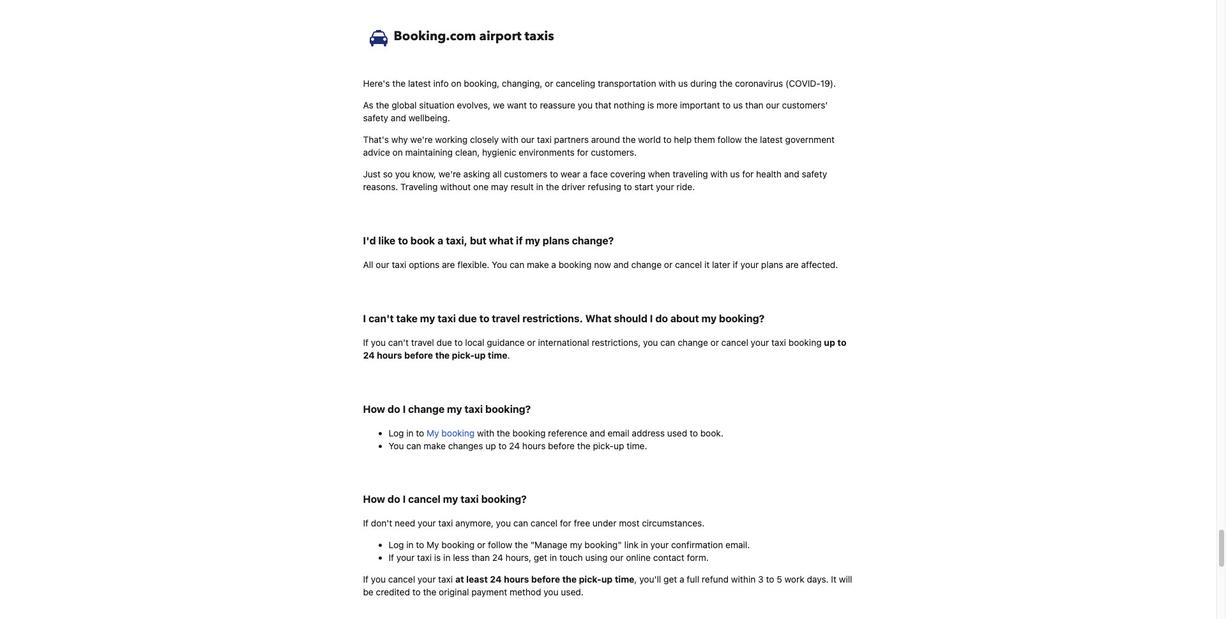 Task type: vqa. For each thing, say whether or not it's contained in the screenshot.
How do I cancel my taxi booking?'s do
yes



Task type: locate. For each thing, give the bounding box(es) containing it.
due up local
[[458, 313, 477, 325]]

we're inside just so you know, we're asking all customers to wear a face covering when traveling with us for health and safety reasons. traveling without one may result in the driver refusing to start your ride.
[[439, 169, 461, 180]]

with up hygienic
[[501, 134, 519, 145]]

and down global at the top
[[391, 113, 406, 123]]

0 vertical spatial time
[[488, 350, 507, 361]]

get down "manage
[[534, 553, 547, 563]]

if for if don't need your taxi anymore, you can cancel for free under most circumstances.
[[363, 518, 368, 529]]

0 horizontal spatial we're
[[410, 134, 433, 145]]

for inside just so you know, we're asking all customers to wear a face covering when traveling with us for health and safety reasons. traveling without one may result in the driver refusing to start your ride.
[[742, 169, 754, 180]]

1 vertical spatial how
[[363, 494, 385, 505]]

time left you'll
[[615, 574, 634, 585]]

latest left info on the top left
[[408, 78, 431, 89]]

on down why
[[392, 147, 403, 158]]

time inside up to 24 hours before the pick-up time
[[488, 350, 507, 361]]

safety
[[363, 113, 388, 123], [802, 169, 827, 180]]

in right result
[[536, 182, 543, 192]]

change right now
[[631, 260, 662, 270]]

booking? for how do i change my taxi booking?
[[485, 404, 531, 415]]

than inside log in to my booking or follow the "manage my booking" link in your confirmation email. if your taxi is in less than 24 hours, get in touch using our online contact form.
[[472, 553, 490, 563]]

0 vertical spatial due
[[458, 313, 477, 325]]

on inside the that's why we're working closely with our taxi partners around the world to help them follow the latest government advice on maintaining clean, hygienic environments for customers.
[[392, 147, 403, 158]]

safety down the as
[[363, 113, 388, 123]]

0 vertical spatial hours
[[377, 350, 402, 361]]

safety for as the global situation evolves, we want to reassure you that nothing is more important to us than our customers' safety and wellbeing.
[[363, 113, 388, 123]]

pick- up used.
[[579, 574, 601, 585]]

1 horizontal spatial for
[[577, 147, 588, 158]]

partners
[[554, 134, 589, 145]]

make inside 'log in to my booking with the booking reference and email address used to book. you can make changes up to 24 hours before the pick-up time.'
[[424, 441, 446, 452]]

0 horizontal spatial you
[[389, 441, 404, 452]]

you down how do i change my taxi booking?
[[389, 441, 404, 452]]

is inside as the global situation evolves, we want to reassure you that nothing is more important to us than our customers' safety and wellbeing.
[[647, 100, 654, 111]]

log left my booking link
[[389, 428, 404, 439]]

the inside just so you know, we're asking all customers to wear a face covering when traveling with us for health and safety reasons. traveling without one may result in the driver refusing to start your ride.
[[546, 182, 559, 192]]

0 vertical spatial is
[[647, 100, 654, 111]]

if right what
[[516, 235, 523, 247]]

ride.
[[677, 182, 695, 192]]

0 vertical spatial safety
[[363, 113, 388, 123]]

face
[[590, 169, 608, 180]]

1 horizontal spatial travel
[[492, 313, 520, 325]]

you inside just so you know, we're asking all customers to wear a face covering when traveling with us for health and safety reasons. traveling without one may result in the driver refusing to start your ride.
[[395, 169, 410, 180]]

you inside , you'll get a full refund within 3 to 5 work days. it will be credited to the original payment method you used.
[[544, 587, 559, 598]]

2 vertical spatial before
[[531, 574, 560, 585]]

are left affected.
[[786, 260, 799, 270]]

if
[[363, 337, 368, 348], [363, 518, 368, 529], [389, 553, 394, 563], [363, 574, 368, 585]]

the left the "driver"
[[546, 182, 559, 192]]

to inside the that's why we're working closely with our taxi partners around the world to help them follow the latest government advice on maintaining clean, hygienic environments for customers.
[[663, 134, 672, 145]]

before up method
[[531, 574, 560, 585]]

book
[[410, 235, 435, 247]]

us inside just so you know, we're asking all customers to wear a face covering when traveling with us for health and safety reasons. traveling without one may result in the driver refusing to start your ride.
[[730, 169, 740, 180]]

or inside log in to my booking or follow the "manage my booking" link in your confirmation email. if your taxi is in less than 24 hours, get in touch using our online contact form.
[[477, 540, 486, 551]]

log for log in to my booking with the booking reference and email address used to book. you can make changes up to 24 hours before the pick-up time.
[[389, 428, 404, 439]]

safety inside just so you know, we're asking all customers to wear a face covering when traveling with us for health and safety reasons. traveling without one may result in the driver refusing to start your ride.
[[802, 169, 827, 180]]

a inside just so you know, we're asking all customers to wear a face covering when traveling with us for health and safety reasons. traveling without one may result in the driver refusing to start your ride.
[[583, 169, 588, 180]]

the up global at the top
[[392, 78, 406, 89]]

0 vertical spatial follow
[[718, 134, 742, 145]]

1 vertical spatial before
[[548, 441, 575, 452]]

clean,
[[455, 147, 480, 158]]

booking? right about
[[719, 313, 765, 325]]

us left during
[[678, 78, 688, 89]]

time.
[[627, 441, 647, 452]]

can down what
[[510, 260, 524, 270]]

1 horizontal spatial you
[[492, 260, 507, 270]]

0 vertical spatial change
[[631, 260, 662, 270]]

follow right them
[[718, 134, 742, 145]]

than
[[745, 100, 764, 111], [472, 553, 490, 563]]

0 vertical spatial get
[[534, 553, 547, 563]]

travel
[[492, 313, 520, 325], [411, 337, 434, 348]]

for down partners at the top of the page
[[577, 147, 588, 158]]

0 vertical spatial latest
[[408, 78, 431, 89]]

1 vertical spatial than
[[472, 553, 490, 563]]

a left full
[[679, 574, 684, 585]]

my booking link
[[427, 428, 475, 439]]

health
[[756, 169, 782, 180]]

0 horizontal spatial than
[[472, 553, 490, 563]]

booking?
[[719, 313, 765, 325], [485, 404, 531, 415], [481, 494, 527, 505]]

for inside the that's why we're working closely with our taxi partners around the world to help them follow the latest government advice on maintaining clean, hygienic environments for customers.
[[577, 147, 588, 158]]

with
[[659, 78, 676, 89], [501, 134, 519, 145], [710, 169, 728, 180], [477, 428, 494, 439]]

1 vertical spatial my
[[427, 540, 439, 551]]

before down reference
[[548, 441, 575, 452]]

and right health
[[784, 169, 799, 180]]

1 vertical spatial is
[[434, 553, 441, 563]]

0 vertical spatial how
[[363, 404, 385, 415]]

the down reference
[[577, 441, 590, 452]]

our inside as the global situation evolves, we want to reassure you that nothing is more important to us than our customers' safety and wellbeing.
[[766, 100, 780, 111]]

1 vertical spatial follow
[[488, 540, 512, 551]]

we're up maintaining
[[410, 134, 433, 145]]

restrictions,
[[592, 337, 641, 348]]

1 horizontal spatial if
[[733, 260, 738, 270]]

for
[[577, 147, 588, 158], [742, 169, 754, 180], [560, 518, 571, 529]]

change
[[631, 260, 662, 270], [678, 337, 708, 348], [408, 404, 445, 415]]

1 vertical spatial change
[[678, 337, 708, 348]]

than right less
[[472, 553, 490, 563]]

"manage
[[530, 540, 567, 551]]

my for changes
[[427, 428, 439, 439]]

my inside log in to my booking or follow the "manage my booking" link in your confirmation email. if your taxi is in less than 24 hours, get in touch using our online contact form.
[[427, 540, 439, 551]]

i can't take my taxi due to travel restrictions. what should i do about my booking?
[[363, 313, 765, 325]]

with up more
[[659, 78, 676, 89]]

0 horizontal spatial travel
[[411, 337, 434, 348]]

1 vertical spatial pick-
[[593, 441, 614, 452]]

hours inside 'log in to my booking with the booking reference and email address used to book. you can make changes up to 24 hours before the pick-up time.'
[[522, 441, 546, 452]]

booking inside log in to my booking or follow the "manage my booking" link in your confirmation email. if your taxi is in less than 24 hours, get in touch using our online contact form.
[[442, 540, 475, 551]]

our inside log in to my booking or follow the "manage my booking" link in your confirmation email. if your taxi is in less than 24 hours, get in touch using our online contact form.
[[610, 553, 624, 563]]

the left 'original'
[[423, 587, 436, 598]]

flexible.
[[457, 260, 489, 270]]

,
[[634, 574, 637, 585]]

plans left affected.
[[761, 260, 783, 270]]

2 vertical spatial for
[[560, 518, 571, 529]]

safety for just so you know, we're asking all customers to wear a face covering when traveling with us for health and safety reasons. traveling without one may result in the driver refusing to start your ride.
[[802, 169, 827, 180]]

0 horizontal spatial if
[[516, 235, 523, 247]]

will
[[839, 574, 852, 585]]

up to 24 hours before the pick-up time
[[363, 337, 846, 361]]

2 horizontal spatial change
[[678, 337, 708, 348]]

0 vertical spatial for
[[577, 147, 588, 158]]

if right later at right
[[733, 260, 738, 270]]

we're up without
[[439, 169, 461, 180]]

for left health
[[742, 169, 754, 180]]

0 horizontal spatial due
[[436, 337, 452, 348]]

in inside just so you know, we're asking all customers to wear a face covering when traveling with us for health and safety reasons. traveling without one may result in the driver refusing to start your ride.
[[536, 182, 543, 192]]

booking? up anymore,
[[481, 494, 527, 505]]

in down need
[[406, 540, 414, 551]]

my down how do i change my taxi booking?
[[427, 428, 439, 439]]

wellbeing.
[[409, 113, 450, 123]]

0 vertical spatial can't
[[369, 313, 394, 325]]

1 horizontal spatial are
[[786, 260, 799, 270]]

the up hours,
[[515, 540, 528, 551]]

plans left the change?
[[543, 235, 570, 247]]

circumstances.
[[642, 518, 705, 529]]

24
[[363, 350, 375, 361], [509, 441, 520, 452], [492, 553, 503, 563], [490, 574, 502, 585]]

2 vertical spatial do
[[388, 494, 400, 505]]

in left my booking link
[[406, 428, 414, 439]]

follow up hours,
[[488, 540, 512, 551]]

travel down the take
[[411, 337, 434, 348]]

1 how from the top
[[363, 404, 385, 415]]

0 vertical spatial my
[[427, 428, 439, 439]]

us inside as the global situation evolves, we want to reassure you that nothing is more important to us than our customers' safety and wellbeing.
[[733, 100, 743, 111]]

on right info on the top left
[[451, 78, 461, 89]]

0 horizontal spatial on
[[392, 147, 403, 158]]

make
[[527, 260, 549, 270], [424, 441, 446, 452]]

traveling
[[401, 182, 438, 192]]

my inside 'log in to my booking with the booking reference and email address used to book. you can make changes up to 24 hours before the pick-up time.'
[[427, 428, 439, 439]]

than down coronavirus
[[745, 100, 764, 111]]

time down guidance
[[488, 350, 507, 361]]

under
[[593, 518, 617, 529]]

the right the as
[[376, 100, 389, 111]]

are right options
[[442, 260, 455, 270]]

booking? down .
[[485, 404, 531, 415]]

make down my booking link
[[424, 441, 446, 452]]

1 my from the top
[[427, 428, 439, 439]]

it
[[704, 260, 710, 270]]

booking
[[559, 260, 592, 270], [789, 337, 822, 348], [442, 428, 475, 439], [513, 428, 546, 439], [442, 540, 475, 551]]

log down need
[[389, 540, 404, 551]]

with up changes
[[477, 428, 494, 439]]

booking? for how do i cancel my taxi booking?
[[481, 494, 527, 505]]

in
[[536, 182, 543, 192], [406, 428, 414, 439], [406, 540, 414, 551], [641, 540, 648, 551], [443, 553, 451, 563], [550, 553, 557, 563]]

0 horizontal spatial get
[[534, 553, 547, 563]]

1 vertical spatial due
[[436, 337, 452, 348]]

change down about
[[678, 337, 708, 348]]

in down "manage
[[550, 553, 557, 563]]

email.
[[726, 540, 750, 551]]

1 vertical spatial booking?
[[485, 404, 531, 415]]

0 horizontal spatial are
[[442, 260, 455, 270]]

1 horizontal spatial than
[[745, 100, 764, 111]]

changes
[[448, 441, 483, 452]]

my inside log in to my booking or follow the "manage my booking" link in your confirmation email. if your taxi is in less than 24 hours, get in touch using our online contact form.
[[570, 540, 582, 551]]

log inside 'log in to my booking with the booking reference and email address used to book. you can make changes up to 24 hours before the pick-up time.'
[[389, 428, 404, 439]]

that's why we're working closely with our taxi partners around the world to help them follow the latest government advice on maintaining clean, hygienic environments for customers.
[[363, 134, 835, 158]]

1 vertical spatial make
[[424, 441, 446, 452]]

0 vertical spatial pick-
[[452, 350, 474, 361]]

0 vertical spatial booking?
[[719, 313, 765, 325]]

original
[[439, 587, 469, 598]]

change up my booking link
[[408, 404, 445, 415]]

a left the "face"
[[583, 169, 588, 180]]

follow
[[718, 134, 742, 145], [488, 540, 512, 551]]

us down coronavirus
[[733, 100, 743, 111]]

can't down the take
[[388, 337, 409, 348]]

travel up guidance
[[492, 313, 520, 325]]

days.
[[807, 574, 829, 585]]

1 vertical spatial log
[[389, 540, 404, 551]]

make down i'd like to book a taxi, but what if my plans change?
[[527, 260, 549, 270]]

taxi,
[[446, 235, 467, 247]]

pick- down local
[[452, 350, 474, 361]]

0 horizontal spatial plans
[[543, 235, 570, 247]]

0 horizontal spatial change
[[408, 404, 445, 415]]

hours,
[[506, 553, 531, 563]]

is left less
[[434, 553, 441, 563]]

0 horizontal spatial safety
[[363, 113, 388, 123]]

0 vertical spatial than
[[745, 100, 764, 111]]

us left health
[[730, 169, 740, 180]]

for left free
[[560, 518, 571, 529]]

1 horizontal spatial time
[[615, 574, 634, 585]]

you down what
[[492, 260, 507, 270]]

1 vertical spatial get
[[664, 574, 677, 585]]

1 horizontal spatial plans
[[761, 260, 783, 270]]

1 vertical spatial we're
[[439, 169, 461, 180]]

safety inside as the global situation evolves, we want to reassure you that nothing is more important to us than our customers' safety and wellbeing.
[[363, 113, 388, 123]]

2 log from the top
[[389, 540, 404, 551]]

want
[[507, 100, 527, 111]]

1 vertical spatial on
[[392, 147, 403, 158]]

know,
[[412, 169, 436, 180]]

payment
[[471, 587, 507, 598]]

1 vertical spatial plans
[[761, 260, 783, 270]]

1 vertical spatial us
[[733, 100, 743, 111]]

0 vertical spatial on
[[451, 78, 461, 89]]

booking.com
[[394, 28, 476, 45]]

before inside 'log in to my booking with the booking reference and email address used to book. you can make changes up to 24 hours before the pick-up time.'
[[548, 441, 575, 452]]

our down coronavirus
[[766, 100, 780, 111]]

0 horizontal spatial latest
[[408, 78, 431, 89]]

international
[[538, 337, 589, 348]]

can't
[[369, 313, 394, 325], [388, 337, 409, 348]]

form.
[[687, 553, 709, 563]]

1 horizontal spatial make
[[527, 260, 549, 270]]

0 vertical spatial you
[[492, 260, 507, 270]]

0 horizontal spatial is
[[434, 553, 441, 563]]

before inside up to 24 hours before the pick-up time
[[404, 350, 433, 361]]

can down how do i change my taxi booking?
[[406, 441, 421, 452]]

0 vertical spatial travel
[[492, 313, 520, 325]]

1 horizontal spatial get
[[664, 574, 677, 585]]

and left the email
[[590, 428, 605, 439]]

our up environments
[[521, 134, 535, 145]]

get inside , you'll get a full refund within 3 to 5 work days. it will be credited to the original payment method you used.
[[664, 574, 677, 585]]

1 horizontal spatial on
[[451, 78, 461, 89]]

my up my booking link
[[447, 404, 462, 415]]

2 how from the top
[[363, 494, 385, 505]]

when
[[648, 169, 670, 180]]

0 horizontal spatial time
[[488, 350, 507, 361]]

our down "booking""
[[610, 553, 624, 563]]

we're inside the that's why we're working closely with our taxi partners around the world to help them follow the latest government advice on maintaining clean, hygienic environments for customers.
[[410, 134, 433, 145]]

change?
[[572, 235, 614, 247]]

log inside log in to my booking or follow the "manage my booking" link in your confirmation email. if your taxi is in less than 24 hours, get in touch using our online contact form.
[[389, 540, 404, 551]]

local
[[465, 337, 484, 348]]

1 vertical spatial for
[[742, 169, 754, 180]]

2 vertical spatial us
[[730, 169, 740, 180]]

2 vertical spatial hours
[[504, 574, 529, 585]]

1 horizontal spatial latest
[[760, 134, 783, 145]]

get right you'll
[[664, 574, 677, 585]]

how for how do i cancel my taxi booking?
[[363, 494, 385, 505]]

taxis
[[525, 28, 554, 45]]

options
[[409, 260, 440, 270]]

if for if you can't travel due to local guidance or international restrictions, you can change or cancel your taxi booking
[[363, 337, 368, 348]]

0 vertical spatial us
[[678, 78, 688, 89]]

with right traveling in the right of the page
[[710, 169, 728, 180]]

maintaining
[[405, 147, 453, 158]]

2 horizontal spatial for
[[742, 169, 754, 180]]

1 horizontal spatial due
[[458, 313, 477, 325]]

environments
[[519, 147, 575, 158]]

1 horizontal spatial safety
[[802, 169, 827, 180]]

all
[[493, 169, 502, 180]]

transportation
[[598, 78, 656, 89]]

used.
[[561, 587, 584, 598]]

1 horizontal spatial we're
[[439, 169, 461, 180]]

1 log from the top
[[389, 428, 404, 439]]

refund
[[702, 574, 729, 585]]

be
[[363, 587, 373, 598]]

latest up health
[[760, 134, 783, 145]]

pick- down the email
[[593, 441, 614, 452]]

in right link
[[641, 540, 648, 551]]

the up how do i change my taxi booking?
[[435, 350, 450, 361]]

reassure
[[540, 100, 575, 111]]

airport
[[479, 28, 521, 45]]

up
[[824, 337, 835, 348], [474, 350, 486, 361], [485, 441, 496, 452], [614, 441, 624, 452], [601, 574, 613, 585]]

1 vertical spatial latest
[[760, 134, 783, 145]]

2 vertical spatial change
[[408, 404, 445, 415]]

0 horizontal spatial follow
[[488, 540, 512, 551]]

follow inside the that's why we're working closely with our taxi partners around the world to help them follow the latest government advice on maintaining clean, hygienic environments for customers.
[[718, 134, 742, 145]]

1 horizontal spatial change
[[631, 260, 662, 270]]

can't left the take
[[369, 313, 394, 325]]

my up 'touch'
[[570, 540, 582, 551]]

my
[[427, 428, 439, 439], [427, 540, 439, 551]]

if
[[516, 235, 523, 247], [733, 260, 738, 270]]

safety down government
[[802, 169, 827, 180]]

do for how do i change my taxi booking?
[[388, 404, 400, 415]]

taxi inside log in to my booking or follow the "manage my booking" link in your confirmation email. if your taxi is in less than 24 hours, get in touch using our online contact form.
[[417, 553, 432, 563]]

2 vertical spatial booking?
[[481, 494, 527, 505]]

1 vertical spatial safety
[[802, 169, 827, 180]]

1 vertical spatial can't
[[388, 337, 409, 348]]

1 vertical spatial you
[[389, 441, 404, 452]]

1 horizontal spatial is
[[647, 100, 654, 111]]

in inside 'log in to my booking with the booking reference and email address used to book. you can make changes up to 24 hours before the pick-up time.'
[[406, 428, 414, 439]]

0 vertical spatial plans
[[543, 235, 570, 247]]

how do i change my taxi booking?
[[363, 404, 531, 415]]

you inside 'log in to my booking with the booking reference and email address used to book. you can make changes up to 24 hours before the pick-up time.'
[[389, 441, 404, 452]]

the right my booking link
[[497, 428, 510, 439]]

my down how do i cancel my taxi booking?
[[427, 540, 439, 551]]

just
[[363, 169, 381, 180]]

0 vertical spatial before
[[404, 350, 433, 361]]

1 horizontal spatial follow
[[718, 134, 742, 145]]

1 are from the left
[[442, 260, 455, 270]]

due left local
[[436, 337, 452, 348]]

how
[[363, 404, 385, 415], [363, 494, 385, 505]]

is left more
[[647, 100, 654, 111]]

1 vertical spatial do
[[388, 404, 400, 415]]

0 horizontal spatial make
[[424, 441, 446, 452]]

0 vertical spatial we're
[[410, 134, 433, 145]]

0 vertical spatial log
[[389, 428, 404, 439]]

hours inside up to 24 hours before the pick-up time
[[377, 350, 402, 361]]

change for i
[[678, 337, 708, 348]]

us for important
[[733, 100, 743, 111]]

before down the take
[[404, 350, 433, 361]]

1 vertical spatial hours
[[522, 441, 546, 452]]

hours
[[377, 350, 402, 361], [522, 441, 546, 452], [504, 574, 529, 585]]

2 my from the top
[[427, 540, 439, 551]]

at
[[455, 574, 464, 585]]

0 vertical spatial if
[[516, 235, 523, 247]]



Task type: describe. For each thing, give the bounding box(es) containing it.
traveling
[[673, 169, 708, 180]]

do for how do i cancel my taxi booking?
[[388, 494, 400, 505]]

and right now
[[613, 260, 629, 270]]

situation
[[419, 100, 455, 111]]

, you'll get a full refund within 3 to 5 work days. it will be credited to the original payment method you used.
[[363, 574, 852, 598]]

all our taxi options are flexible. you can make a booking now and change or cancel it later if your plans are affected.
[[363, 260, 838, 270]]

how do i cancel my taxi booking?
[[363, 494, 527, 505]]

2 are from the left
[[786, 260, 799, 270]]

asking
[[463, 169, 490, 180]]

if don't need your taxi anymore, you can cancel for free under most circumstances.
[[363, 518, 705, 529]]

2 vertical spatial pick-
[[579, 574, 601, 585]]

later
[[712, 260, 730, 270]]

with inside 'log in to my booking with the booking reference and email address used to book. you can make changes up to 24 hours before the pick-up time.'
[[477, 428, 494, 439]]

our inside the that's why we're working closely with our taxi partners around the world to help them follow the latest government advice on maintaining clean, hygienic environments for customers.
[[521, 134, 535, 145]]

booking,
[[464, 78, 499, 89]]

you'll
[[639, 574, 661, 585]]

19).
[[820, 78, 836, 89]]

my right what
[[525, 235, 540, 247]]

0 horizontal spatial for
[[560, 518, 571, 529]]

address
[[632, 428, 665, 439]]

your inside just so you know, we're asking all customers to wear a face covering when traveling with us for health and safety reasons. traveling without one may result in the driver refusing to start your ride.
[[656, 182, 674, 192]]

like
[[378, 235, 395, 247]]

1 vertical spatial if
[[733, 260, 738, 270]]

all
[[363, 260, 373, 270]]

method
[[510, 587, 541, 598]]

help
[[674, 134, 692, 145]]

booking"
[[585, 540, 622, 551]]

with inside the that's why we're working closely with our taxi partners around the world to help them follow the latest government advice on maintaining clean, hygienic environments for customers.
[[501, 134, 519, 145]]

get inside log in to my booking or follow the "manage my booking" link in your confirmation email. if your taxi is in less than 24 hours, get in touch using our online contact form.
[[534, 553, 547, 563]]

my for taxi
[[427, 540, 439, 551]]

anymore,
[[455, 518, 494, 529]]

1 vertical spatial time
[[615, 574, 634, 585]]

log for log in to my booking or follow the "manage my booking" link in your confirmation email. if your taxi is in less than 24 hours, get in touch using our online contact form.
[[389, 540, 404, 551]]

changing,
[[502, 78, 542, 89]]

my right the take
[[420, 313, 435, 325]]

my right about
[[701, 313, 717, 325]]

important
[[680, 100, 720, 111]]

now
[[594, 260, 611, 270]]

that
[[595, 100, 611, 111]]

but
[[470, 235, 487, 247]]

3
[[758, 574, 764, 585]]

using
[[585, 553, 608, 563]]

contact
[[653, 553, 684, 563]]

need
[[395, 518, 415, 529]]

i'd like to book a taxi, but what if my plans change?
[[363, 235, 614, 247]]

a inside , you'll get a full refund within 3 to 5 work days. it will be credited to the original payment method you used.
[[679, 574, 684, 585]]

one
[[473, 182, 489, 192]]

we
[[493, 100, 505, 111]]

the inside log in to my booking or follow the "manage my booking" link in your confirmation email. if your taxi is in less than 24 hours, get in touch using our online contact form.
[[515, 540, 528, 551]]

without
[[440, 182, 471, 192]]

you inside as the global situation evolves, we want to reassure you that nothing is more important to us than our customers' safety and wellbeing.
[[578, 100, 593, 111]]

take
[[396, 313, 418, 325]]

less
[[453, 553, 469, 563]]

my up anymore,
[[443, 494, 458, 505]]

within
[[731, 574, 756, 585]]

to inside up to 24 hours before the pick-up time
[[837, 337, 846, 348]]

taxi inside the that's why we're working closely with our taxi partners around the world to help them follow the latest government advice on maintaining clean, hygienic environments for customers.
[[537, 134, 552, 145]]

driver
[[562, 182, 585, 192]]

booking.com airport taxis
[[394, 28, 554, 45]]

world
[[638, 134, 661, 145]]

coronavirus
[[735, 78, 783, 89]]

latest inside the that's why we're working closely with our taxi partners around the world to help them follow the latest government advice on maintaining clean, hygienic environments for customers.
[[760, 134, 783, 145]]

may
[[491, 182, 508, 192]]

pick- inside up to 24 hours before the pick-up time
[[452, 350, 474, 361]]

book.
[[700, 428, 723, 439]]

during
[[690, 78, 717, 89]]

here's
[[363, 78, 390, 89]]

around
[[591, 134, 620, 145]]

.
[[507, 350, 510, 361]]

the inside , you'll get a full refund within 3 to 5 work days. it will be credited to the original payment method you used.
[[423, 587, 436, 598]]

don't
[[371, 518, 392, 529]]

so
[[383, 169, 393, 180]]

log in to my booking with the booking reference and email address used to book. you can make changes up to 24 hours before the pick-up time.
[[389, 428, 723, 452]]

customers.
[[591, 147, 637, 158]]

to inside log in to my booking or follow the "manage my booking" link in your confirmation email. if your taxi is in less than 24 hours, get in touch using our online contact form.
[[416, 540, 424, 551]]

0 vertical spatial make
[[527, 260, 549, 270]]

than inside as the global situation evolves, we want to reassure you that nothing is more important to us than our customers' safety and wellbeing.
[[745, 100, 764, 111]]

full
[[687, 574, 699, 585]]

with inside just so you know, we're asking all customers to wear a face covering when traveling with us for health and safety reasons. traveling without one may result in the driver refusing to start your ride.
[[710, 169, 728, 180]]

the right during
[[719, 78, 733, 89]]

the up customers.
[[622, 134, 636, 145]]

restrictions.
[[522, 313, 583, 325]]

our right the all
[[376, 260, 389, 270]]

change for change?
[[631, 260, 662, 270]]

is inside log in to my booking or follow the "manage my booking" link in your confirmation email. if your taxi is in less than 24 hours, get in touch using our online contact form.
[[434, 553, 441, 563]]

and inside as the global situation evolves, we want to reassure you that nothing is more important to us than our customers' safety and wellbeing.
[[391, 113, 406, 123]]

about
[[670, 313, 699, 325]]

touch
[[559, 553, 583, 563]]

them
[[694, 134, 715, 145]]

if for if you cancel your taxi at least 24 hours before the pick-up time
[[363, 574, 368, 585]]

a left 'taxi,'
[[438, 235, 443, 247]]

24 inside up to 24 hours before the pick-up time
[[363, 350, 375, 361]]

the up used.
[[562, 574, 577, 585]]

work
[[785, 574, 804, 585]]

if you can't travel due to local guidance or international restrictions, you can change or cancel your taxi booking
[[363, 337, 824, 348]]

here's the latest info on booking, changing, or canceling transportation with us during the coronavirus (covid-19).
[[363, 78, 836, 89]]

customers'
[[782, 100, 828, 111]]

email
[[608, 428, 629, 439]]

if you cancel your taxi at least 24 hours before the pick-up time
[[363, 574, 634, 585]]

how for how do i change my taxi booking?
[[363, 404, 385, 415]]

24 inside log in to my booking or follow the "manage my booking" link in your confirmation email. if your taxi is in less than 24 hours, get in touch using our online contact form.
[[492, 553, 503, 563]]

closely
[[470, 134, 499, 145]]

the inside as the global situation evolves, we want to reassure you that nothing is more important to us than our customers' safety and wellbeing.
[[376, 100, 389, 111]]

1 vertical spatial travel
[[411, 337, 434, 348]]

can down about
[[660, 337, 675, 348]]

24 inside 'log in to my booking with the booking reference and email address used to book. you can make changes up to 24 hours before the pick-up time.'
[[509, 441, 520, 452]]

advice
[[363, 147, 390, 158]]

refusing
[[588, 182, 621, 192]]

can up hours,
[[513, 518, 528, 529]]

free
[[574, 518, 590, 529]]

online
[[626, 553, 651, 563]]

if inside log in to my booking or follow the "manage my booking" link in your confirmation email. if your taxi is in less than 24 hours, get in touch using our online contact form.
[[389, 553, 394, 563]]

5
[[777, 574, 782, 585]]

in left less
[[443, 553, 451, 563]]

the up health
[[744, 134, 758, 145]]

reasons.
[[363, 182, 398, 192]]

link
[[624, 540, 638, 551]]

guidance
[[487, 337, 525, 348]]

follow inside log in to my booking or follow the "manage my booking" link in your confirmation email. if your taxi is in less than 24 hours, get in touch using our online contact form.
[[488, 540, 512, 551]]

pick- inside 'log in to my booking with the booking reference and email address used to book. you can make changes up to 24 hours before the pick-up time.'
[[593, 441, 614, 452]]

and inside 'log in to my booking with the booking reference and email address used to book. you can make changes up to 24 hours before the pick-up time.'
[[590, 428, 605, 439]]

can inside 'log in to my booking with the booking reference and email address used to book. you can make changes up to 24 hours before the pick-up time.'
[[406, 441, 421, 452]]

result
[[511, 182, 534, 192]]

us for traveling
[[730, 169, 740, 180]]

why
[[391, 134, 408, 145]]

evolves,
[[457, 100, 491, 111]]

0 vertical spatial do
[[655, 313, 668, 325]]

the inside up to 24 hours before the pick-up time
[[435, 350, 450, 361]]

start
[[634, 182, 654, 192]]

log in to my booking or follow the "manage my booking" link in your confirmation email. if your taxi is in less than 24 hours, get in touch using our online contact form.
[[389, 540, 750, 563]]

that's
[[363, 134, 389, 145]]

a left now
[[551, 260, 556, 270]]

hygienic
[[482, 147, 516, 158]]

as the global situation evolves, we want to reassure you that nothing is more important to us than our customers' safety and wellbeing.
[[363, 100, 828, 123]]

and inside just so you know, we're asking all customers to wear a face covering when traveling with us for health and safety reasons. traveling without one may result in the driver refusing to start your ride.
[[784, 169, 799, 180]]

more
[[657, 100, 678, 111]]



